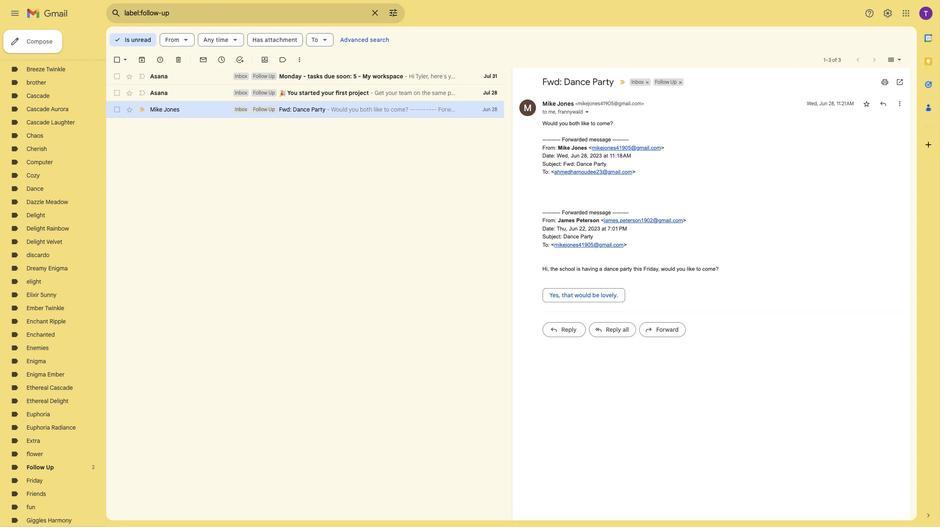 Task type: describe. For each thing, give the bounding box(es) containing it.
harmony
[[48, 517, 72, 525]]

friends
[[27, 491, 46, 498]]

dazzle meadow link
[[27, 198, 68, 206]]

fwd: for fwd: dance party -
[[279, 106, 292, 113]]

this
[[634, 266, 642, 272]]

message for james.peterson1902@gmail.com
[[589, 209, 611, 216]]

jones for mike jones < mikejones41905@gmail.com >
[[557, 100, 574, 107]]

enchant ripple link
[[27, 318, 66, 325]]

mike jones < mikejones41905@gmail.com >
[[543, 100, 644, 107]]

---------- forwarded message --------- from: mike jones < mikejones41905@gmail.com > date: wed, jun 28, 2023 at 11:18 am subject: fwd: dance party to:  < ahmedhamoudee23@gmail.com >
[[543, 137, 664, 175]]

cascade laughter link
[[27, 119, 75, 126]]

up inside button
[[671, 79, 677, 85]]

5
[[353, 73, 357, 80]]

,
[[555, 109, 557, 115]]

ethereal for ethereal delight
[[27, 398, 48, 405]]

brother
[[27, 79, 46, 86]]

ahmedhamoudee23@gmail.com
[[554, 169, 633, 175]]

ethereal for ethereal cascade
[[27, 384, 48, 392]]

2023 for party
[[588, 226, 600, 232]]

meadow
[[46, 198, 68, 206]]

ember twinkle
[[27, 305, 64, 312]]

breeze
[[27, 66, 45, 73]]

is
[[577, 266, 581, 272]]

sunny
[[40, 291, 57, 299]]

of
[[833, 57, 837, 63]]

31
[[492, 73, 497, 79]]

date: for date: thu, jun 22, 2023 at 7:01 pm
[[543, 226, 556, 232]]

to
[[312, 36, 318, 44]]

0 horizontal spatial like
[[582, 120, 590, 127]]

mikejones41905@gmail.com inside ---------- forwarded message --------- from: mike jones < mikejones41905@gmail.com > date: wed, jun 28, 2023 at 11:18 am subject: fwd: dance party to:  < ahmedhamoudee23@gmail.com >
[[592, 145, 661, 151]]

at for 11:18 am
[[604, 153, 608, 159]]

more image
[[295, 56, 304, 64]]

tasks
[[308, 73, 323, 80]]

both
[[570, 120, 580, 127]]

jun inside ---------- forwarded message --------- from: james peterson < james.peterson1902@gmail.com > date: thu, jun 22, 2023 at 7:01 pm subject: dance party to:  < mikejones41905@gmail.com >
[[569, 226, 578, 232]]

0 horizontal spatial you
[[559, 120, 568, 127]]

enigma link
[[27, 358, 46, 365]]

my
[[363, 73, 371, 80]]

elight
[[27, 278, 41, 286]]

the
[[551, 266, 558, 272]]

monday - tasks due soon: 5 - my workspace -
[[279, 73, 409, 80]]

hi, the school is having a dance party this friday, would you like to come?
[[543, 266, 719, 272]]

elixir
[[27, 291, 39, 299]]

enigma for enigma link
[[27, 358, 46, 365]]

any time button
[[198, 33, 244, 46]]

any time
[[204, 36, 228, 44]]

to button
[[306, 33, 334, 46]]

enemies link
[[27, 344, 49, 352]]

row containing mike jones
[[106, 101, 504, 118]]

elixir sunny
[[27, 291, 57, 299]]

dreamy enigma link
[[27, 265, 68, 272]]

dreamy
[[27, 265, 47, 272]]

fwd: for fwd: dance party
[[543, 76, 562, 88]]

flower
[[27, 451, 43, 458]]

jul for jul 31
[[484, 73, 491, 79]]

me
[[549, 109, 555, 115]]

up inside navigation
[[46, 464, 54, 471]]

28 for jul 28
[[492, 90, 497, 96]]

friday
[[27, 477, 43, 485]]

jones for mike jones
[[164, 106, 179, 113]]

would inside button
[[575, 292, 591, 299]]

search
[[370, 36, 389, 44]]

message for mikejones41905@gmail.com
[[589, 137, 611, 143]]

attachment
[[265, 36, 297, 44]]

james.peterson1902@gmail.com
[[604, 217, 683, 224]]

compose
[[27, 38, 52, 45]]

be
[[593, 292, 600, 299]]

lovely.
[[601, 292, 618, 299]]

1 vertical spatial ember
[[47, 371, 65, 378]]

has attachment
[[253, 36, 297, 44]]

enchant
[[27, 318, 48, 325]]

🎉 image
[[279, 90, 286, 97]]

asana for second row from the bottom of the fwd: dance party 'main content'
[[150, 89, 168, 97]]

euphoria radiance link
[[27, 424, 76, 432]]

party up mike jones < mikejones41905@gmail.com >
[[593, 76, 614, 88]]

reply all link
[[589, 322, 636, 337]]

ethereal cascade
[[27, 384, 73, 392]]

jun 28
[[483, 106, 497, 112]]

fwd: dance party main content
[[106, 27, 917, 521]]

elixir sunny link
[[27, 291, 57, 299]]

wed, inside cell
[[807, 100, 819, 107]]

rainbow
[[47, 225, 69, 232]]

dance link
[[27, 185, 44, 193]]

archive image
[[138, 56, 146, 64]]

giggles
[[27, 517, 46, 525]]

cherish link
[[27, 145, 47, 153]]

show details image
[[585, 110, 590, 115]]

euphoria for euphoria radiance
[[27, 424, 50, 432]]

subject: for <
[[543, 161, 562, 167]]

dance inside ---------- forwarded message --------- from: james peterson < james.peterson1902@gmail.com > date: thu, jun 22, 2023 at 7:01 pm subject: dance party to:  < mikejones41905@gmail.com >
[[564, 234, 579, 240]]

1 horizontal spatial come?
[[703, 266, 719, 272]]

mikejones41905@gmail.com inside mike jones < mikejones41905@gmail.com >
[[578, 100, 642, 107]]

radiance
[[52, 424, 76, 432]]

jun inside cell
[[819, 100, 828, 107]]

ripple
[[50, 318, 66, 325]]

asana for first row from the top
[[150, 73, 168, 80]]

twinkle for ember twinkle
[[45, 305, 64, 312]]

0 vertical spatial ember
[[27, 305, 44, 312]]

0 vertical spatial to
[[543, 109, 547, 115]]

labels image
[[279, 56, 287, 64]]

ethereal delight
[[27, 398, 69, 405]]

wed, jun 28, 11:21 am cell
[[807, 100, 854, 108]]

frannywald
[[558, 109, 583, 115]]

enchanted link
[[27, 331, 55, 339]]

started
[[299, 89, 320, 97]]

party
[[620, 266, 632, 272]]

at for 7:01 pm
[[602, 226, 606, 232]]

all
[[623, 326, 629, 333]]

snooze image
[[217, 56, 226, 64]]

follow inside button
[[655, 79, 670, 85]]

1 – 3 of 3
[[824, 57, 841, 63]]

2 row from the top
[[106, 85, 504, 101]]

dance up mike jones "cell"
[[564, 76, 591, 88]]

wed, jun 28, 11:21 am
[[807, 100, 854, 107]]

follow up left fwd: dance party -
[[253, 106, 275, 112]]

clear search image
[[367, 5, 383, 21]]

subject: for mikejones41905@gmail.com
[[543, 234, 562, 240]]

james.peterson1902@gmail.com link
[[604, 217, 683, 224]]

compose button
[[3, 30, 62, 53]]

enigma ember
[[27, 371, 65, 378]]

delight for delight link in the left of the page
[[27, 212, 45, 219]]

delight rainbow link
[[27, 225, 69, 232]]

your
[[321, 89, 334, 97]]

delight for delight rainbow
[[27, 225, 45, 232]]

yes, that would be lovely.
[[550, 292, 618, 299]]

flower link
[[27, 451, 43, 458]]

party down 'started'
[[312, 106, 326, 113]]

up for second row from the bottom of the fwd: dance party 'main content'
[[269, 90, 275, 96]]

that
[[562, 292, 573, 299]]

11:21 am
[[837, 100, 854, 107]]

enchant ripple
[[27, 318, 66, 325]]

reply for reply all
[[606, 326, 621, 333]]

would
[[543, 120, 558, 127]]

2 horizontal spatial to
[[697, 266, 701, 272]]

inbox button
[[630, 78, 645, 86]]

time
[[216, 36, 228, 44]]

jul 31
[[484, 73, 497, 79]]

support image
[[865, 8, 875, 18]]

delight link
[[27, 212, 45, 219]]

dance down 'started'
[[293, 106, 310, 113]]

wed, inside ---------- forwarded message --------- from: mike jones < mikejones41905@gmail.com > date: wed, jun 28, 2023 at 11:18 am subject: fwd: dance party to:  < ahmedhamoudee23@gmail.com >
[[557, 153, 570, 159]]

mike jones
[[150, 106, 179, 113]]

party inside ---------- forwarded message --------- from: james peterson < james.peterson1902@gmail.com > date: thu, jun 22, 2023 at 7:01 pm subject: dance party to:  < mikejones41905@gmail.com >
[[581, 234, 593, 240]]

date: for date: wed, jun 28, 2023 at 11:18 am
[[543, 153, 556, 159]]



Task type: locate. For each thing, give the bounding box(es) containing it.
2 vertical spatial to
[[697, 266, 701, 272]]

asana
[[150, 73, 168, 80], [150, 89, 168, 97]]

mikejones41905@gmail.com
[[578, 100, 642, 107], [592, 145, 661, 151], [554, 242, 624, 248]]

jul up "jun 28"
[[483, 90, 490, 96]]

up for row containing mike jones
[[269, 106, 275, 112]]

mikejones41905@gmail.com link down 22,
[[554, 242, 624, 248]]

28, inside ---------- forwarded message --------- from: mike jones < mikejones41905@gmail.com > date: wed, jun 28, 2023 at 11:18 am subject: fwd: dance party to:  < ahmedhamoudee23@gmail.com >
[[581, 153, 589, 159]]

has attachment button
[[247, 33, 303, 46]]

like
[[582, 120, 590, 127], [687, 266, 695, 272]]

report spam image
[[156, 56, 164, 64]]

mikejones41905@gmail.com inside ---------- forwarded message --------- from: james peterson < james.peterson1902@gmail.com > date: thu, jun 22, 2023 at 7:01 pm subject: dance party to:  < mikejones41905@gmail.com >
[[554, 242, 624, 248]]

0 vertical spatial ethereal
[[27, 384, 48, 392]]

euphoria down euphoria link
[[27, 424, 50, 432]]

twinkle right breeze
[[46, 66, 65, 73]]

0 vertical spatial euphoria
[[27, 411, 50, 418]]

1 horizontal spatial you
[[677, 266, 686, 272]]

subject: inside ---------- forwarded message --------- from: mike jones < mikejones41905@gmail.com > date: wed, jun 28, 2023 at 11:18 am subject: fwd: dance party to:  < ahmedhamoudee23@gmail.com >
[[543, 161, 562, 167]]

1 vertical spatial mikejones41905@gmail.com link
[[554, 242, 624, 248]]

a
[[600, 266, 603, 272]]

mark as unread image
[[199, 56, 208, 64]]

0 vertical spatial mikejones41905@gmail.com link
[[592, 145, 661, 151]]

follow up down move to inbox image
[[253, 73, 275, 79]]

mikejones41905@gmail.com link up 11:18 am
[[592, 145, 661, 151]]

brother link
[[27, 79, 46, 86]]

1 vertical spatial from:
[[543, 217, 557, 224]]

7:01 pm
[[608, 226, 627, 232]]

2023 inside ---------- forwarded message --------- from: james peterson < james.peterson1902@gmail.com > date: thu, jun 22, 2023 at 7:01 pm subject: dance party to:  < mikejones41905@gmail.com >
[[588, 226, 600, 232]]

-
[[303, 73, 306, 80], [358, 73, 361, 80], [405, 73, 408, 80], [369, 89, 375, 97], [327, 106, 330, 113], [543, 137, 544, 143], [544, 137, 546, 143], [546, 137, 548, 143], [548, 137, 550, 143], [550, 137, 552, 143], [552, 137, 553, 143], [553, 137, 555, 143], [555, 137, 557, 143], [557, 137, 559, 143], [559, 137, 561, 143], [613, 137, 615, 143], [615, 137, 616, 143], [616, 137, 618, 143], [618, 137, 620, 143], [620, 137, 622, 143], [622, 137, 624, 143], [624, 137, 625, 143], [625, 137, 627, 143], [627, 137, 629, 143], [543, 209, 544, 216], [544, 209, 546, 216], [546, 209, 548, 216], [548, 209, 550, 216], [550, 209, 552, 216], [552, 209, 553, 216], [553, 209, 555, 216], [555, 209, 557, 216], [557, 209, 559, 216], [559, 209, 561, 216], [613, 209, 615, 216], [615, 209, 616, 216], [616, 209, 618, 216], [618, 209, 620, 216], [620, 209, 622, 216], [622, 209, 624, 216], [624, 209, 625, 216], [625, 209, 627, 216], [627, 209, 629, 216]]

message inside ---------- forwarded message --------- from: mike jones < mikejones41905@gmail.com > date: wed, jun 28, 2023 at 11:18 am subject: fwd: dance party to:  < ahmedhamoudee23@gmail.com >
[[589, 137, 611, 143]]

dance inside ---------- forwarded message --------- from: mike jones < mikejones41905@gmail.com > date: wed, jun 28, 2023 at 11:18 am subject: fwd: dance party to:  < ahmedhamoudee23@gmail.com >
[[577, 161, 592, 167]]

computer
[[27, 159, 53, 166]]

mike
[[543, 100, 556, 107], [150, 106, 163, 113], [558, 145, 570, 151]]

cascade down brother link
[[27, 92, 50, 100]]

0 vertical spatial would
[[661, 266, 675, 272]]

2 asana from the top
[[150, 89, 168, 97]]

from: down would
[[543, 145, 557, 151]]

< inside mike jones < mikejones41905@gmail.com >
[[575, 100, 578, 107]]

2 subject: from the top
[[543, 234, 562, 240]]

1 date: from the top
[[543, 153, 556, 159]]

asana up mike jones
[[150, 89, 168, 97]]

not starred image
[[863, 100, 871, 108]]

1 vertical spatial ethereal
[[27, 398, 48, 405]]

chaos link
[[27, 132, 43, 139]]

1 vertical spatial 28
[[492, 106, 497, 112]]

follow
[[253, 73, 267, 79], [655, 79, 670, 85], [253, 90, 267, 96], [253, 106, 267, 112], [27, 464, 45, 471]]

dreamy enigma
[[27, 265, 68, 272]]

0 vertical spatial twinkle
[[46, 66, 65, 73]]

inbox inside the inbox button
[[632, 79, 644, 85]]

mikejones41905@gmail.com down 22,
[[554, 242, 624, 248]]

hi,
[[543, 266, 549, 272]]

0 vertical spatial subject:
[[543, 161, 562, 167]]

1 vertical spatial message
[[589, 209, 611, 216]]

date: down would
[[543, 153, 556, 159]]

reply left all on the bottom right of page
[[606, 326, 621, 333]]

0 vertical spatial forwarded
[[562, 137, 588, 143]]

add to tasks image
[[236, 56, 244, 64]]

<
[[575, 100, 578, 107], [589, 145, 592, 151], [551, 169, 554, 175], [601, 217, 604, 224], [551, 242, 554, 248]]

1 horizontal spatial like
[[687, 266, 695, 272]]

tab list
[[917, 27, 940, 498]]

2 forwarded from the top
[[562, 209, 588, 216]]

follow up inside button
[[655, 79, 677, 85]]

main menu image
[[10, 8, 20, 18]]

fwd: down 🎉 image on the left of page
[[279, 106, 292, 113]]

from: inside ---------- forwarded message --------- from: mike jones < mikejones41905@gmail.com > date: wed, jun 28, 2023 at 11:18 am subject: fwd: dance party to:  < ahmedhamoudee23@gmail.com >
[[543, 145, 557, 151]]

euphoria link
[[27, 411, 50, 418]]

> inside mike jones < mikejones41905@gmail.com >
[[642, 100, 644, 107]]

at
[[604, 153, 608, 159], [602, 226, 606, 232]]

chaos
[[27, 132, 43, 139]]

jun down 'jul 28'
[[483, 106, 491, 112]]

2 vertical spatial enigma
[[27, 371, 46, 378]]

elight link
[[27, 278, 41, 286]]

0 vertical spatial 2023
[[590, 153, 602, 159]]

yes, that would be lovely. button
[[543, 288, 625, 302]]

you
[[287, 89, 298, 97]]

1 asana from the top
[[150, 73, 168, 80]]

subject: down would
[[543, 161, 562, 167]]

1 vertical spatial jul
[[483, 90, 490, 96]]

2023 down peterson on the top right of page
[[588, 226, 600, 232]]

soon:
[[336, 73, 352, 80]]

dance inside navigation
[[27, 185, 44, 193]]

1 from: from the top
[[543, 145, 557, 151]]

jul
[[484, 73, 491, 79], [483, 90, 490, 96]]

1 vertical spatial forwarded
[[562, 209, 588, 216]]

up for first row from the top
[[269, 73, 275, 79]]

1 message from the top
[[589, 137, 611, 143]]

delete image
[[174, 56, 183, 64]]

3 right of
[[839, 57, 841, 63]]

0 vertical spatial 28,
[[829, 100, 836, 107]]

james
[[558, 217, 575, 224]]

ember up enchant
[[27, 305, 44, 312]]

cascade laughter
[[27, 119, 75, 126]]

asana down report spam image
[[150, 73, 168, 80]]

message inside ---------- forwarded message --------- from: james peterson < james.peterson1902@gmail.com > date: thu, jun 22, 2023 at 7:01 pm subject: dance party to:  < mikejones41905@gmail.com >
[[589, 209, 611, 216]]

28, left 11:21 am
[[829, 100, 836, 107]]

2 reply from the left
[[606, 326, 621, 333]]

follow up
[[253, 73, 275, 79], [655, 79, 677, 85], [253, 90, 275, 96], [253, 106, 275, 112], [27, 464, 54, 471]]

thu,
[[557, 226, 568, 232]]

0 vertical spatial come?
[[597, 120, 613, 127]]

2 euphoria from the top
[[27, 424, 50, 432]]

cascade up ethereal delight link
[[50, 384, 73, 392]]

2 message from the top
[[589, 209, 611, 216]]

1 horizontal spatial mike
[[543, 100, 556, 107]]

enigma right the 'dreamy'
[[48, 265, 68, 272]]

message up peterson on the top right of page
[[589, 209, 611, 216]]

wed, left 11:21 am
[[807, 100, 819, 107]]

cascade for cascade aurora
[[27, 105, 50, 113]]

jones inside ---------- forwarded message --------- from: mike jones < mikejones41905@gmail.com > date: wed, jun 28, 2023 at 11:18 am subject: fwd: dance party to:  < ahmedhamoudee23@gmail.com >
[[572, 145, 587, 151]]

from: inside ---------- forwarded message --------- from: james peterson < james.peterson1902@gmail.com > date: thu, jun 22, 2023 at 7:01 pm subject: dance party to:  < mikejones41905@gmail.com >
[[543, 217, 557, 224]]

Search mail text field
[[125, 9, 365, 17]]

enemies
[[27, 344, 49, 352]]

1 ethereal from the top
[[27, 384, 48, 392]]

fwd: dance party
[[543, 76, 614, 88]]

0 horizontal spatial come?
[[597, 120, 613, 127]]

come?
[[597, 120, 613, 127], [703, 266, 719, 272]]

like right both
[[582, 120, 590, 127]]

first
[[336, 89, 347, 97]]

1 vertical spatial to:
[[543, 242, 550, 248]]

mikejones41905@gmail.com link
[[592, 145, 661, 151], [554, 242, 624, 248]]

dance down thu,
[[564, 234, 579, 240]]

advanced search options image
[[385, 5, 402, 21]]

1 vertical spatial twinkle
[[45, 305, 64, 312]]

0 vertical spatial to:
[[543, 169, 550, 175]]

dance up dazzle
[[27, 185, 44, 193]]

at left 7:01 pm
[[602, 226, 606, 232]]

forwarded inside ---------- forwarded message --------- from: mike jones < mikejones41905@gmail.com > date: wed, jun 28, 2023 at 11:18 am subject: fwd: dance party to:  < ahmedhamoudee23@gmail.com >
[[562, 137, 588, 143]]

forwarded inside ---------- forwarded message --------- from: james peterson < james.peterson1902@gmail.com > date: thu, jun 22, 2023 at 7:01 pm subject: dance party to:  < mikejones41905@gmail.com >
[[562, 209, 588, 216]]

1 vertical spatial subject:
[[543, 234, 562, 240]]

party up ahmedhamoudee23@gmail.com
[[594, 161, 606, 167]]

1 vertical spatial wed,
[[557, 153, 570, 159]]

party inside ---------- forwarded message --------- from: mike jones < mikejones41905@gmail.com > date: wed, jun 28, 2023 at 11:18 am subject: fwd: dance party to:  < ahmedhamoudee23@gmail.com >
[[594, 161, 606, 167]]

1 euphoria from the top
[[27, 411, 50, 418]]

delight for delight velvet
[[27, 238, 45, 246]]

2023 for dance
[[590, 153, 602, 159]]

subject:
[[543, 161, 562, 167], [543, 234, 562, 240]]

move to inbox image
[[261, 56, 269, 64]]

jun inside ---------- forwarded message --------- from: mike jones < mikejones41905@gmail.com > date: wed, jun 28, 2023 at 11:18 am subject: fwd: dance party to:  < ahmedhamoudee23@gmail.com >
[[571, 153, 580, 159]]

fun
[[27, 504, 35, 511]]

1 horizontal spatial reply
[[606, 326, 621, 333]]

1 to: from the top
[[543, 169, 550, 175]]

0 vertical spatial date:
[[543, 153, 556, 159]]

at left 11:18 am
[[604, 153, 608, 159]]

1 row from the top
[[106, 68, 504, 85]]

28, up ahmedhamoudee23@gmail.com link
[[581, 153, 589, 159]]

would
[[661, 266, 675, 272], [575, 292, 591, 299]]

to: inside ---------- forwarded message --------- from: mike jones < mikejones41905@gmail.com > date: wed, jun 28, 2023 at 11:18 am subject: fwd: dance party to:  < ahmedhamoudee23@gmail.com >
[[543, 169, 550, 175]]

settings image
[[883, 8, 893, 18]]

1 vertical spatial 28,
[[581, 153, 589, 159]]

date:
[[543, 153, 556, 159], [543, 226, 556, 232]]

row
[[106, 68, 504, 85], [106, 85, 504, 101], [106, 101, 504, 118]]

None search field
[[106, 3, 405, 23]]

row up 'started'
[[106, 68, 504, 85]]

forwarded for jones
[[562, 137, 588, 143]]

is unread button
[[110, 33, 157, 46]]

euphoria down ethereal delight link
[[27, 411, 50, 418]]

mikejones41905@gmail.com up show details icon
[[578, 100, 642, 107]]

2 from: from the top
[[543, 217, 557, 224]]

enigma down enemies link
[[27, 358, 46, 365]]

2 3 from the left
[[839, 57, 841, 63]]

2 ethereal from the top
[[27, 398, 48, 405]]

mikejones41905@gmail.com up 11:18 am
[[592, 145, 661, 151]]

2 to: from the top
[[543, 242, 550, 248]]

0 horizontal spatial would
[[575, 292, 591, 299]]

row up fwd: dance party -
[[106, 85, 504, 101]]

Not starred checkbox
[[863, 100, 871, 108]]

1
[[824, 57, 826, 63]]

1 vertical spatial asana
[[150, 89, 168, 97]]

row down 'started'
[[106, 101, 504, 118]]

breeze twinkle link
[[27, 66, 65, 73]]

1 3 from the left
[[829, 57, 831, 63]]

euphoria radiance
[[27, 424, 76, 432]]

unread
[[131, 36, 151, 44]]

peterson
[[577, 217, 600, 224]]

up
[[269, 73, 275, 79], [671, 79, 677, 85], [269, 90, 275, 96], [269, 106, 275, 112], [46, 464, 54, 471]]

2 date: from the top
[[543, 226, 556, 232]]

28 down 'jul 28'
[[492, 106, 497, 112]]

0 vertical spatial asana
[[150, 73, 168, 80]]

0 horizontal spatial 28,
[[581, 153, 589, 159]]

0 vertical spatial wed,
[[807, 100, 819, 107]]

ethereal down enigma ember
[[27, 384, 48, 392]]

delight rainbow
[[27, 225, 69, 232]]

forwarded for peterson
[[562, 209, 588, 216]]

1 vertical spatial 2023
[[588, 226, 600, 232]]

28, inside cell
[[829, 100, 836, 107]]

1 horizontal spatial 28,
[[829, 100, 836, 107]]

1 horizontal spatial wed,
[[807, 100, 819, 107]]

cozy link
[[27, 172, 40, 179]]

1 horizontal spatial ember
[[47, 371, 65, 378]]

jul left 31
[[484, 73, 491, 79]]

forwarded up james
[[562, 209, 588, 216]]

yes,
[[550, 292, 561, 299]]

1 vertical spatial mikejones41905@gmail.com
[[592, 145, 661, 151]]

at inside ---------- forwarded message --------- from: mike jones < mikejones41905@gmail.com > date: wed, jun 28, 2023 at 11:18 am subject: fwd: dance party to:  < ahmedhamoudee23@gmail.com >
[[604, 153, 608, 159]]

1 vertical spatial to
[[591, 120, 596, 127]]

0 vertical spatial mikejones41905@gmail.com
[[578, 100, 642, 107]]

at inside ---------- forwarded message --------- from: james peterson < james.peterson1902@gmail.com > date: thu, jun 22, 2023 at 7:01 pm subject: dance party to:  < mikejones41905@gmail.com >
[[602, 226, 606, 232]]

date: inside ---------- forwarded message --------- from: mike jones < mikejones41905@gmail.com > date: wed, jun 28, 2023 at 11:18 am subject: fwd: dance party to:  < ahmedhamoudee23@gmail.com >
[[543, 153, 556, 159]]

>
[[642, 100, 644, 107], [661, 145, 664, 151], [633, 169, 636, 175], [683, 217, 686, 224], [624, 242, 627, 248]]

message
[[589, 137, 611, 143], [589, 209, 611, 216]]

dance
[[564, 76, 591, 88], [293, 106, 310, 113], [577, 161, 592, 167], [27, 185, 44, 193], [564, 234, 579, 240]]

1 vertical spatial euphoria
[[27, 424, 50, 432]]

delight down dazzle
[[27, 212, 45, 219]]

1 horizontal spatial fwd:
[[543, 76, 562, 88]]

3 left of
[[829, 57, 831, 63]]

0 horizontal spatial to
[[543, 109, 547, 115]]

1 horizontal spatial would
[[661, 266, 675, 272]]

0 horizontal spatial mike
[[150, 106, 163, 113]]

computer link
[[27, 159, 53, 166]]

follow up button
[[654, 78, 678, 86]]

28 for jun 28
[[492, 106, 497, 112]]

3 row from the top
[[106, 101, 504, 118]]

0 vertical spatial jul
[[484, 73, 491, 79]]

date: left thu,
[[543, 226, 556, 232]]

from: for date: thu, jun 22, 2023 at 7:01 pm
[[543, 217, 557, 224]]

28
[[492, 90, 497, 96], [492, 106, 497, 112]]

navigation containing compose
[[0, 27, 106, 527]]

ember twinkle link
[[27, 305, 64, 312]]

1 vertical spatial fwd:
[[279, 106, 292, 113]]

cascade for cascade link
[[27, 92, 50, 100]]

follow up down flower
[[27, 464, 54, 471]]

advanced search button
[[337, 32, 393, 47]]

1 vertical spatial date:
[[543, 226, 556, 232]]

ethereal cascade link
[[27, 384, 73, 392]]

0 vertical spatial 28
[[492, 90, 497, 96]]

0 vertical spatial enigma
[[48, 265, 68, 272]]

from: left james
[[543, 217, 557, 224]]

ahmedhamoudee23@gmail.com link
[[554, 169, 633, 175]]

delight down delight link in the left of the page
[[27, 225, 45, 232]]

2023 inside ---------- forwarded message --------- from: mike jones < mikejones41905@gmail.com > date: wed, jun 28, 2023 at 11:18 am subject: fwd: dance party to:  < ahmedhamoudee23@gmail.com >
[[590, 153, 602, 159]]

2 vertical spatial fwd:
[[564, 161, 575, 167]]

advanced search
[[340, 36, 389, 44]]

1 vertical spatial at
[[602, 226, 606, 232]]

extra link
[[27, 437, 40, 445]]

message up 11:18 am
[[589, 137, 611, 143]]

jun
[[819, 100, 828, 107], [483, 106, 491, 112], [571, 153, 580, 159], [569, 226, 578, 232]]

2 vertical spatial mikejones41905@gmail.com
[[554, 242, 624, 248]]

0 horizontal spatial reply
[[562, 326, 577, 333]]

–
[[826, 57, 829, 63]]

cascade aurora
[[27, 105, 69, 113]]

friends link
[[27, 491, 46, 498]]

0 horizontal spatial 3
[[829, 57, 831, 63]]

breeze twinkle
[[27, 66, 65, 73]]

jun up ahmedhamoudee23@gmail.com
[[571, 153, 580, 159]]

1 reply from the left
[[562, 326, 577, 333]]

reply
[[562, 326, 577, 333], [606, 326, 621, 333]]

fwd: up ahmedhamoudee23@gmail.com
[[564, 161, 575, 167]]

friday link
[[27, 477, 43, 485]]

0 vertical spatial message
[[589, 137, 611, 143]]

jun left 22,
[[569, 226, 578, 232]]

toggle split pane mode image
[[887, 56, 896, 64]]

0 horizontal spatial ember
[[27, 305, 44, 312]]

1 subject: from the top
[[543, 161, 562, 167]]

mike for mike jones < mikejones41905@gmail.com >
[[543, 100, 556, 107]]

1 vertical spatial enigma
[[27, 358, 46, 365]]

would right friday, at the bottom
[[661, 266, 675, 272]]

to: inside ---------- forwarded message --------- from: james peterson < james.peterson1902@gmail.com > date: thu, jun 22, 2023 at 7:01 pm subject: dance party to:  < mikejones41905@gmail.com >
[[543, 242, 550, 248]]

to me , frannywald
[[543, 109, 583, 115]]

1 horizontal spatial to
[[591, 120, 596, 127]]

from button
[[160, 33, 195, 46]]

jun left 11:21 am
[[819, 100, 828, 107]]

would left be
[[575, 292, 591, 299]]

1 forwarded from the top
[[562, 137, 588, 143]]

reply all
[[606, 326, 629, 333]]

reply inside 'link'
[[562, 326, 577, 333]]

gmail image
[[27, 5, 72, 22]]

enigma down enigma link
[[27, 371, 46, 378]]

jul for jul 28
[[483, 90, 490, 96]]

1 vertical spatial come?
[[703, 266, 719, 272]]

wed, up ahmedhamoudee23@gmail.com
[[557, 153, 570, 159]]

follow up left 🎉 image on the left of page
[[253, 90, 275, 96]]

ethereal up euphoria link
[[27, 398, 48, 405]]

wed,
[[807, 100, 819, 107], [557, 153, 570, 159]]

any
[[204, 36, 214, 44]]

navigation
[[0, 27, 106, 527]]

subject: inside ---------- forwarded message --------- from: james peterson < james.peterson1902@gmail.com > date: thu, jun 22, 2023 at 7:01 pm subject: dance party to:  < mikejones41905@gmail.com >
[[543, 234, 562, 240]]

twinkle up ripple
[[45, 305, 64, 312]]

1 vertical spatial like
[[687, 266, 695, 272]]

1 horizontal spatial 3
[[839, 57, 841, 63]]

dance up ahmedhamoudee23@gmail.com link
[[577, 161, 592, 167]]

delight down ethereal cascade
[[50, 398, 69, 405]]

---------- forwarded message --------- from: james peterson < james.peterson1902@gmail.com > date: thu, jun 22, 2023 at 7:01 pm subject: dance party to:  < mikejones41905@gmail.com >
[[543, 209, 686, 248]]

mike for mike jones
[[150, 106, 163, 113]]

1 vertical spatial would
[[575, 292, 591, 299]]

follow up right the inbox button
[[655, 79, 677, 85]]

you left both
[[559, 120, 568, 127]]

subject: down thu,
[[543, 234, 562, 240]]

date: inside ---------- forwarded message --------- from: james peterson < james.peterson1902@gmail.com > date: thu, jun 22, 2023 at 7:01 pm subject: dance party to:  < mikejones41905@gmail.com >
[[543, 226, 556, 232]]

search mail image
[[109, 6, 124, 21]]

cascade up chaos link
[[27, 119, 50, 126]]

cascade for cascade laughter
[[27, 119, 50, 126]]

2023 up ahmedhamoudee23@gmail.com
[[590, 153, 602, 159]]

euphoria for euphoria link
[[27, 411, 50, 418]]

0 horizontal spatial fwd:
[[279, 106, 292, 113]]

0 horizontal spatial wed,
[[557, 153, 570, 159]]

None checkbox
[[113, 56, 121, 64], [113, 89, 121, 97], [113, 105, 121, 114], [113, 56, 121, 64], [113, 89, 121, 97], [113, 105, 121, 114]]

0 vertical spatial like
[[582, 120, 590, 127]]

party down 22,
[[581, 234, 593, 240]]

2 horizontal spatial mike
[[558, 145, 570, 151]]

forwarded down both
[[562, 137, 588, 143]]

reply for reply
[[562, 326, 577, 333]]

you
[[559, 120, 568, 127], [677, 266, 686, 272]]

ember up ethereal cascade link
[[47, 371, 65, 378]]

workspace
[[373, 73, 403, 80]]

is
[[125, 36, 130, 44]]

ethereal
[[27, 384, 48, 392], [27, 398, 48, 405]]

having
[[582, 266, 598, 272]]

0 vertical spatial fwd:
[[543, 76, 562, 88]]

extra
[[27, 437, 40, 445]]

like right friday, at the bottom
[[687, 266, 695, 272]]

none checkbox inside fwd: dance party 'main content'
[[113, 72, 121, 81]]

twinkle for breeze twinkle
[[46, 66, 65, 73]]

monday
[[279, 73, 302, 80]]

twinkle
[[46, 66, 65, 73], [45, 305, 64, 312]]

0 vertical spatial from:
[[543, 145, 557, 151]]

delight up "discardo" link
[[27, 238, 45, 246]]

mike jones cell
[[543, 100, 644, 107]]

enigma for enigma ember
[[27, 371, 46, 378]]

cascade down cascade link
[[27, 105, 50, 113]]

None checkbox
[[113, 72, 121, 81]]

you right friday, at the bottom
[[677, 266, 686, 272]]

reply down that
[[562, 326, 577, 333]]

follow up link
[[27, 464, 54, 471]]

follow up inside navigation
[[27, 464, 54, 471]]

1 vertical spatial you
[[677, 266, 686, 272]]

fwd: inside ---------- forwarded message --------- from: mike jones < mikejones41905@gmail.com > date: wed, jun 28, 2023 at 11:18 am subject: fwd: dance party to:  < ahmedhamoudee23@gmail.com >
[[564, 161, 575, 167]]

from: for date: wed, jun 28, 2023 at 11:18 am
[[543, 145, 557, 151]]

mike inside ---------- forwarded message --------- from: mike jones < mikejones41905@gmail.com > date: wed, jun 28, 2023 at 11:18 am subject: fwd: dance party to:  < ahmedhamoudee23@gmail.com >
[[558, 145, 570, 151]]

0 vertical spatial at
[[604, 153, 608, 159]]

jones
[[557, 100, 574, 107], [164, 106, 179, 113], [572, 145, 587, 151]]

due
[[324, 73, 335, 80]]

ember
[[27, 305, 44, 312], [47, 371, 65, 378]]

0 vertical spatial you
[[559, 120, 568, 127]]

fwd: up me
[[543, 76, 562, 88]]

28 down 31
[[492, 90, 497, 96]]

2 horizontal spatial fwd:
[[564, 161, 575, 167]]



Task type: vqa. For each thing, say whether or not it's contained in the screenshot.
Reply link
yes



